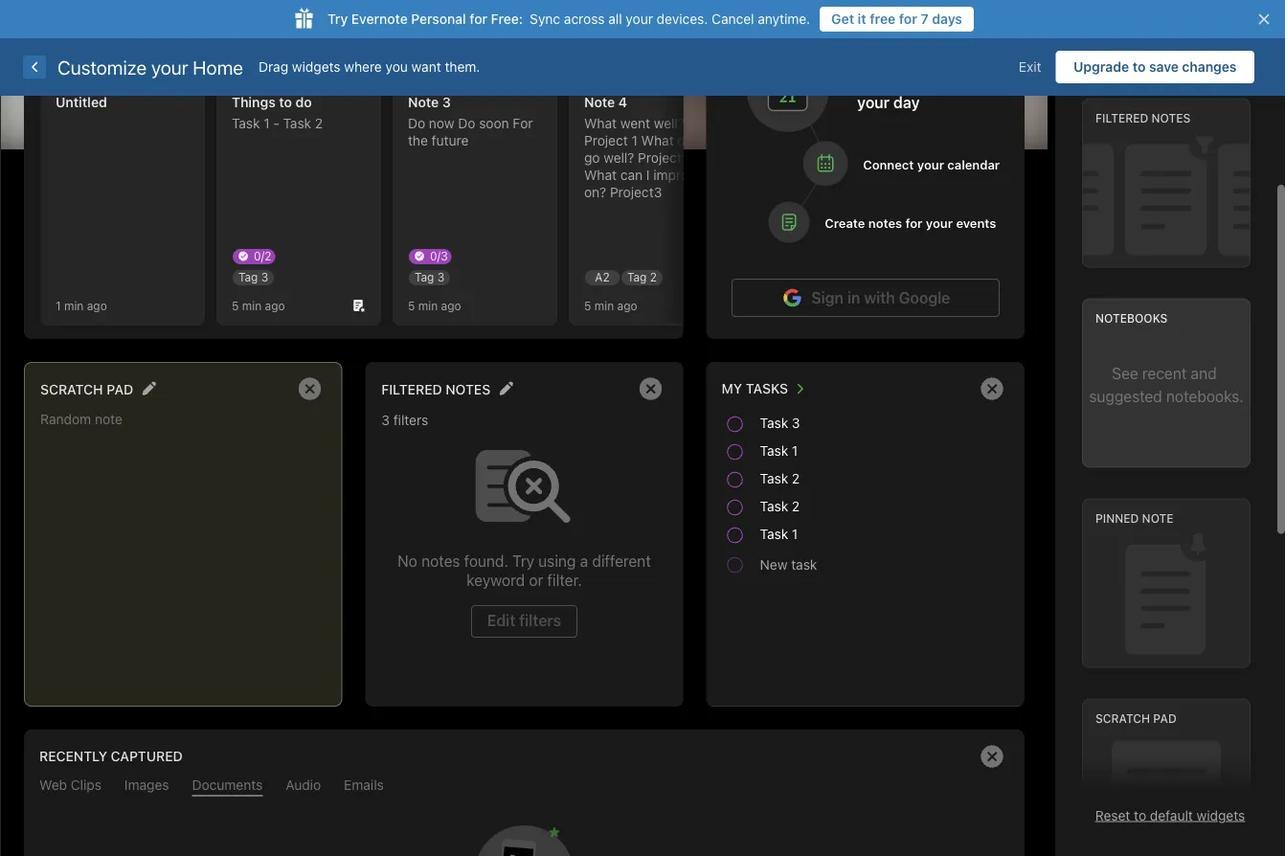 Task type: describe. For each thing, give the bounding box(es) containing it.
1 vertical spatial scratch pad
[[1096, 712, 1177, 725]]

sync
[[530, 11, 560, 27]]

0 vertical spatial your
[[626, 11, 653, 27]]

edit widget title image
[[499, 381, 513, 396]]

it
[[858, 11, 866, 27]]

try evernote personal for free: sync across all your devices. cancel anytime.
[[328, 11, 810, 27]]

cancel
[[712, 11, 754, 27]]

john!
[[157, 73, 200, 94]]

notes inside button
[[446, 381, 490, 397]]

1 horizontal spatial widgets
[[1197, 807, 1245, 823]]

1 horizontal spatial scratch
[[1096, 712, 1150, 725]]

get
[[831, 11, 854, 27]]

anytime.
[[758, 11, 810, 27]]

0 horizontal spatial your
[[151, 56, 188, 78]]

days
[[932, 11, 962, 27]]

remove image
[[290, 370, 329, 408]]

them.
[[445, 59, 480, 75]]

note
[[1142, 512, 1174, 525]]

pinned note
[[1096, 512, 1174, 525]]

you
[[386, 59, 408, 75]]

upgrade to save changes button
[[1056, 51, 1255, 83]]

default
[[1150, 807, 1193, 823]]

free
[[870, 11, 896, 27]]

recent
[[1142, 364, 1187, 382]]

to for reset
[[1134, 807, 1146, 823]]

where
[[344, 59, 382, 75]]

suggested
[[1089, 387, 1162, 405]]

try
[[328, 11, 348, 27]]

see recent and suggested notebooks.
[[1089, 364, 1244, 405]]

see
[[1112, 364, 1138, 382]]

upgrade to save changes
[[1074, 59, 1237, 75]]

scratch pad button
[[40, 376, 133, 401]]

pinned
[[1096, 512, 1139, 525]]

customize
[[57, 56, 147, 78]]

free:
[[491, 11, 523, 27]]

1 horizontal spatial filtered notes
[[1096, 111, 1191, 125]]

evernote
[[351, 11, 408, 27]]

1 horizontal spatial notes
[[1152, 111, 1191, 125]]

reset to default widgets
[[1095, 807, 1245, 823]]

notebooks.
[[1166, 387, 1244, 405]]

drag
[[259, 59, 288, 75]]



Task type: locate. For each thing, give the bounding box(es) containing it.
scratch inside button
[[40, 381, 103, 397]]

for left free:
[[470, 11, 487, 27]]

1 vertical spatial filtered notes
[[381, 381, 490, 397]]

filtered left edit widget title image
[[381, 381, 442, 397]]

reset to default widgets button
[[1095, 807, 1245, 823]]

0 vertical spatial to
[[1133, 59, 1146, 75]]

0 vertical spatial filtered
[[1096, 111, 1149, 125]]

filtered notes
[[1096, 111, 1191, 125], [381, 381, 490, 397]]

0 vertical spatial widgets
[[292, 59, 340, 75]]

drag widgets where you want them.
[[259, 59, 480, 75]]

changes
[[1182, 59, 1237, 75]]

1 vertical spatial your
[[151, 56, 188, 78]]

to inside "button"
[[1133, 59, 1146, 75]]

for
[[470, 11, 487, 27], [899, 11, 917, 27]]

2 for from the left
[[899, 11, 917, 27]]

1 for from the left
[[470, 11, 487, 27]]

scratch pad
[[40, 381, 133, 397], [1096, 712, 1177, 725]]

filtered notes button
[[381, 376, 490, 401]]

1 horizontal spatial for
[[899, 11, 917, 27]]

1 vertical spatial widgets
[[1197, 807, 1245, 823]]

scratch
[[40, 381, 103, 397], [1096, 712, 1150, 725]]

filtered notes left edit widget title image
[[381, 381, 490, 397]]

your right all
[[626, 11, 653, 27]]

for for 7
[[899, 11, 917, 27]]

1 vertical spatial filtered
[[381, 381, 442, 397]]

widgets right default
[[1197, 807, 1245, 823]]

1 horizontal spatial pad
[[1153, 712, 1177, 725]]

0 horizontal spatial pad
[[107, 381, 133, 397]]

upgrade
[[1074, 59, 1129, 75]]

pad
[[107, 381, 133, 397], [1153, 712, 1177, 725]]

widgets right drag
[[292, 59, 340, 75]]

for left 7
[[899, 11, 917, 27]]

0 vertical spatial scratch pad
[[40, 381, 133, 397]]

0 vertical spatial scratch
[[40, 381, 103, 397]]

get it free for 7 days button
[[820, 7, 974, 32]]

your left home
[[151, 56, 188, 78]]

personal
[[411, 11, 466, 27]]

pad inside button
[[107, 381, 133, 397]]

7
[[921, 11, 929, 27]]

filtered down upgrade
[[1096, 111, 1149, 125]]

devices.
[[657, 11, 708, 27]]

good morning, john!
[[38, 73, 200, 94]]

0 horizontal spatial for
[[470, 11, 487, 27]]

0 vertical spatial pad
[[107, 381, 133, 397]]

notes
[[1152, 111, 1191, 125], [446, 381, 490, 397]]

to
[[1133, 59, 1146, 75], [1134, 807, 1146, 823]]

notes left edit widget title image
[[446, 381, 490, 397]]

0 horizontal spatial scratch
[[40, 381, 103, 397]]

0 vertical spatial notes
[[1152, 111, 1191, 125]]

to for upgrade
[[1133, 59, 1146, 75]]

0 horizontal spatial filtered
[[381, 381, 442, 397]]

customize your home
[[57, 56, 243, 78]]

your
[[626, 11, 653, 27], [151, 56, 188, 78]]

1 horizontal spatial filtered
[[1096, 111, 1149, 125]]

0 horizontal spatial widgets
[[292, 59, 340, 75]]

to left save
[[1133, 59, 1146, 75]]

0 horizontal spatial filtered notes
[[381, 381, 490, 397]]

1 vertical spatial pad
[[1153, 712, 1177, 725]]

notes down save
[[1152, 111, 1191, 125]]

save
[[1149, 59, 1179, 75]]

1 vertical spatial notes
[[446, 381, 490, 397]]

0 horizontal spatial scratch pad
[[40, 381, 133, 397]]

edit widget title image
[[142, 381, 156, 396]]

1 vertical spatial scratch
[[1096, 712, 1150, 725]]

all
[[608, 11, 622, 27]]

widgets
[[292, 59, 340, 75], [1197, 807, 1245, 823]]

and
[[1191, 364, 1217, 382]]

morning,
[[85, 73, 153, 94]]

0 horizontal spatial notes
[[446, 381, 490, 397]]

filtered notes down upgrade to save changes "button"
[[1096, 111, 1191, 125]]

get it free for 7 days
[[831, 11, 962, 27]]

across
[[564, 11, 605, 27]]

1 horizontal spatial your
[[626, 11, 653, 27]]

1 horizontal spatial scratch pad
[[1096, 712, 1177, 725]]

filtered inside filtered notes button
[[381, 381, 442, 397]]

exit button
[[1004, 51, 1056, 83]]

remove image
[[632, 370, 670, 408], [973, 370, 1011, 408], [973, 737, 1011, 776]]

for for free:
[[470, 11, 487, 27]]

reset
[[1095, 807, 1130, 823]]

filtered
[[1096, 111, 1149, 125], [381, 381, 442, 397]]

home
[[193, 56, 243, 78]]

to right reset
[[1134, 807, 1146, 823]]

1 vertical spatial to
[[1134, 807, 1146, 823]]

good
[[38, 73, 80, 94]]

exit
[[1019, 59, 1041, 75]]

want
[[411, 59, 441, 75]]

notebooks
[[1096, 312, 1168, 325]]

for inside button
[[899, 11, 917, 27]]

0 vertical spatial filtered notes
[[1096, 111, 1191, 125]]



Task type: vqa. For each thing, say whether or not it's contained in the screenshot.
BACKGROUND image
no



